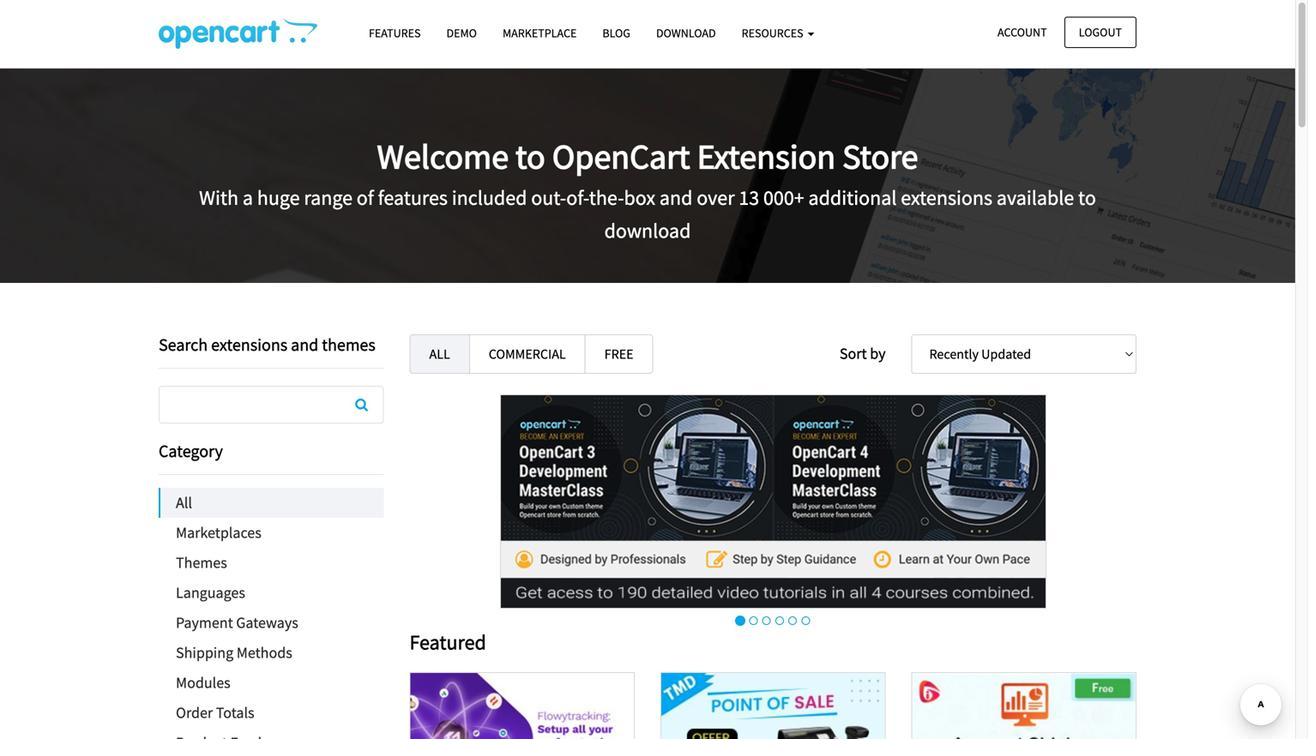 Task type: locate. For each thing, give the bounding box(es) containing it.
1 vertical spatial to
[[1078, 185, 1096, 211]]

and right box
[[660, 185, 693, 211]]

themes link
[[159, 548, 384, 578]]

to up out- on the top left
[[516, 135, 545, 178]]

totals
[[216, 703, 254, 723]]

sort
[[840, 344, 867, 363]]

all link
[[410, 335, 470, 374], [160, 488, 384, 518]]

free link
[[585, 335, 653, 374]]

over
[[697, 185, 735, 211]]

featured
[[410, 630, 486, 655]]

account
[[998, 24, 1047, 40]]

commercial link
[[469, 335, 586, 374]]

logout link
[[1064, 17, 1137, 48]]

shipping methods
[[176, 643, 292, 663]]

all
[[429, 346, 450, 363], [176, 493, 192, 513]]

store
[[843, 135, 918, 178]]

order totals
[[176, 703, 254, 723]]

0 vertical spatial extensions
[[901, 185, 993, 211]]

0 vertical spatial all
[[429, 346, 450, 363]]

account link
[[983, 17, 1062, 48]]

payment gateways
[[176, 613, 298, 633]]

0 horizontal spatial all link
[[160, 488, 384, 518]]

1 horizontal spatial extensions
[[901, 185, 993, 211]]

box
[[624, 185, 656, 211]]

all link for commercial
[[410, 335, 470, 374]]

1 vertical spatial extensions
[[211, 334, 288, 356]]

search extensions and themes
[[159, 334, 376, 356]]

features link
[[356, 18, 434, 48]]

0 vertical spatial and
[[660, 185, 693, 211]]

the-
[[589, 185, 624, 211]]

opencart
[[552, 135, 690, 178]]

commercial
[[489, 346, 566, 363]]

order
[[176, 703, 213, 723]]

available
[[997, 185, 1074, 211]]

extensions down store
[[901, 185, 993, 211]]

None text field
[[160, 387, 383, 423]]

extensions right search
[[211, 334, 288, 356]]

flowytracking - gtm ga4 ads conversion pixel fac.. image
[[411, 673, 634, 740]]

extensions inside welcome to opencart extension store with a huge range of features included out-of-the-box and over 13 000+ additional extensions available to download
[[901, 185, 993, 211]]

themes
[[322, 334, 376, 356]]

download
[[604, 218, 691, 244]]

extension
[[697, 135, 836, 178]]

1 vertical spatial all
[[176, 493, 192, 513]]

and left the themes
[[291, 334, 319, 356]]

000+
[[764, 185, 804, 211]]

1 vertical spatial all link
[[160, 488, 384, 518]]

blog link
[[590, 18, 643, 48]]

account sidebar image
[[913, 673, 1136, 740]]

1 horizontal spatial and
[[660, 185, 693, 211]]

languages
[[176, 583, 245, 603]]

opencart extensions image
[[159, 18, 317, 49]]

payment
[[176, 613, 233, 633]]

0 horizontal spatial to
[[516, 135, 545, 178]]

gateways
[[236, 613, 298, 633]]

1 horizontal spatial all link
[[410, 335, 470, 374]]

1 horizontal spatial all
[[429, 346, 450, 363]]

download
[[656, 25, 716, 41]]

shipping
[[176, 643, 233, 663]]

0 horizontal spatial all
[[176, 493, 192, 513]]

demo
[[447, 25, 477, 41]]

0 vertical spatial all link
[[410, 335, 470, 374]]

0 horizontal spatial extensions
[[211, 334, 288, 356]]

0 horizontal spatial and
[[291, 334, 319, 356]]

of
[[357, 185, 374, 211]]

0 vertical spatial to
[[516, 135, 545, 178]]

category
[[159, 441, 223, 462]]

extensions
[[901, 185, 993, 211], [211, 334, 288, 356]]

opencart development masterclass bundle image
[[500, 395, 1046, 609]]

and
[[660, 185, 693, 211], [291, 334, 319, 356]]

additional
[[809, 185, 897, 211]]

to right available
[[1078, 185, 1096, 211]]

included
[[452, 185, 527, 211]]

to
[[516, 135, 545, 178], [1078, 185, 1096, 211]]



Task type: vqa. For each thing, say whether or not it's contained in the screenshot.
top "MANY"
no



Task type: describe. For each thing, give the bounding box(es) containing it.
free
[[605, 346, 634, 363]]

of-
[[566, 185, 589, 211]]

welcome
[[377, 135, 509, 178]]

features
[[378, 185, 448, 211]]

methods
[[237, 643, 292, 663]]

blog
[[603, 25, 631, 41]]

order totals link
[[159, 698, 384, 728]]

all link for marketplaces
[[160, 488, 384, 518]]

features
[[369, 25, 421, 41]]

demo link
[[434, 18, 490, 48]]

1 vertical spatial and
[[291, 334, 319, 356]]

search image
[[355, 398, 368, 412]]

shipping methods link
[[159, 638, 384, 668]]

sort by
[[840, 344, 886, 363]]

by
[[870, 344, 886, 363]]

huge
[[257, 185, 300, 211]]

logout
[[1079, 24, 1122, 40]]

marketplaces link
[[159, 518, 384, 548]]

modules link
[[159, 668, 384, 698]]

marketplaces
[[176, 523, 261, 543]]

with
[[199, 185, 239, 211]]

welcome to opencart extension store with a huge range of features included out-of-the-box and over 13 000+ additional extensions available to download
[[199, 135, 1096, 244]]

all for marketplaces
[[176, 493, 192, 513]]

all for commercial
[[429, 346, 450, 363]]

and inside welcome to opencart extension store with a huge range of features included out-of-the-box and over 13 000+ additional extensions available to download
[[660, 185, 693, 211]]

languages link
[[159, 578, 384, 608]]

1 horizontal spatial to
[[1078, 185, 1096, 211]]

search
[[159, 334, 208, 356]]

modules
[[176, 673, 231, 693]]

resources
[[742, 25, 806, 41]]

range
[[304, 185, 353, 211]]

a
[[243, 185, 253, 211]]

payment gateways link
[[159, 608, 384, 638]]

marketplace link
[[490, 18, 590, 48]]

marketplace
[[503, 25, 577, 41]]

resources link
[[729, 18, 827, 48]]

themes
[[176, 553, 227, 573]]

opencart point of sale system pos image
[[662, 673, 885, 740]]

out-
[[531, 185, 566, 211]]

download link
[[643, 18, 729, 48]]

13
[[739, 185, 759, 211]]



